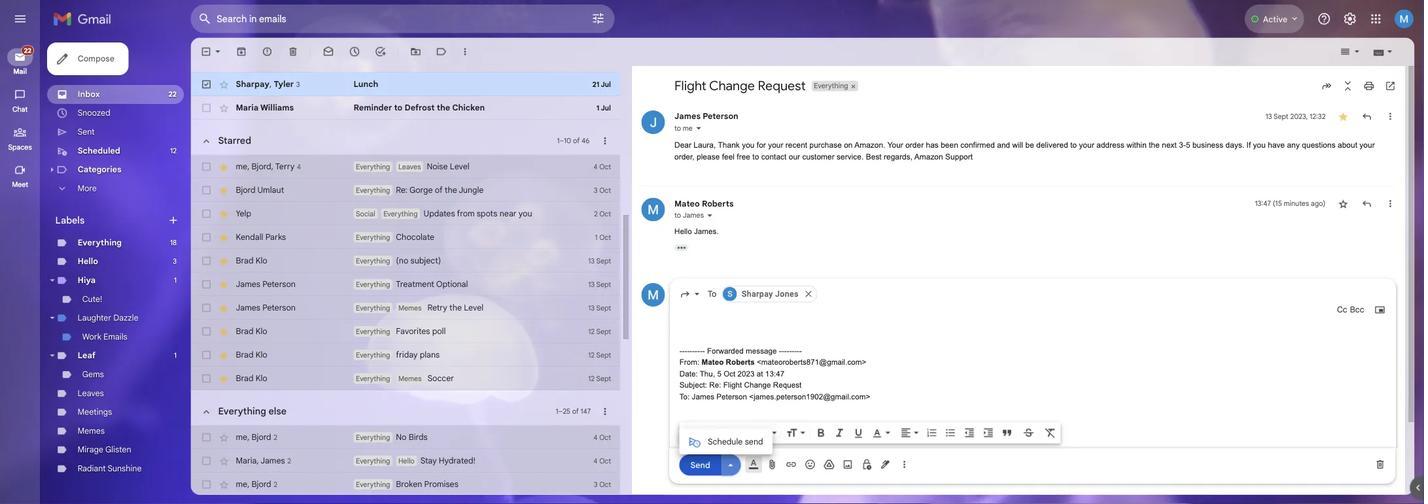 Task type: vqa. For each thing, say whether or not it's contained in the screenshot.
Dreams
no



Task type: describe. For each thing, give the bounding box(es) containing it.
brad klo for favorites
[[262, 363, 297, 374]]

13 inside 13 sep cell
[[1406, 124, 1413, 134]]

if
[[1385, 156, 1390, 166]]

everything else tab panel
[[212, 434, 689, 504]]

hello for hello
[[86, 285, 109, 296]]

sans serif
[[805, 475, 848, 487]]

to inside row
[[438, 114, 447, 125]]

everything favorites poll
[[395, 363, 495, 374]]

14 - from the left
[[874, 385, 877, 395]]

22 link
[[8, 51, 38, 73]]

5 - from the left
[[766, 385, 769, 395]]

13 sept for subject)
[[653, 285, 679, 295]]

13 row from the top
[[212, 408, 689, 434]]

everything inside the everything (no subject)
[[395, 285, 433, 295]]

bulleted list ‪(⌘⇧8)‬ image
[[1050, 475, 1063, 488]]

– for 25
[[620, 453, 625, 462]]

lunch link
[[392, 87, 617, 100]]

to me
[[749, 138, 769, 147]]

from:
[[755, 398, 777, 407]]

address
[[1218, 156, 1249, 166]]

brad for favorites
[[262, 363, 281, 374]]

1 - from the left
[[755, 385, 757, 395]]

18 - from the left
[[885, 385, 888, 395]]

flight change request
[[749, 86, 895, 104]]

everything chocolate
[[395, 258, 482, 269]]

schedule send
[[786, 485, 848, 496]]

klo for friday
[[284, 389, 297, 400]]

22 inside "mail" navigation
[[27, 52, 35, 61]]

12 for favorites poll
[[653, 363, 660, 373]]

quote ‪(⌘⇧9)‬ image
[[1112, 475, 1126, 488]]

1 vertical spatial to
[[749, 138, 756, 147]]

the inside dear laura, thank you for your recent purchase on amazon. your order has been confirmed and will be delivered to your address within the next 3-5 business days. if you have
[[1276, 156, 1288, 166]]

everything inside everything treatment optional
[[395, 311, 433, 321]]

13 sep
[[1406, 124, 1424, 134]]

spots
[[529, 232, 552, 243]]

laughter
[[86, 348, 124, 359]]

1 jul
[[662, 115, 679, 125]]

remove formatting ‪(⌘\)‬ image
[[1160, 475, 1173, 488]]

mateo
[[779, 398, 804, 407]]

everything link
[[86, 264, 135, 275]]

1 – 25 of
[[617, 453, 645, 462]]

meet heading
[[0, 200, 44, 211]]

1 inside starred tab panel
[[619, 152, 622, 161]]

peterson inside ---------- forwarded message --------- from: mateo roberts <mateoroberts871@gmail.com> date: thu, 5 oct 2023 at 13:47 subject: re: flight change request to: james peterson <james.peterson1902@gmail.com>
[[796, 436, 830, 446]]

laughter dazzle
[[86, 348, 154, 359]]

2 horizontal spatial you
[[1392, 156, 1406, 166]]

row containing maria williams
[[212, 107, 689, 133]]

flight inside ---------- forwarded message --------- from: mateo roberts <mateoroberts871@gmail.com> date: thu, 5 oct 2023 at 13:47 subject: re: flight change request to: james peterson <james.peterson1902@gmail.com>
[[803, 424, 824, 433]]

dazzle
[[126, 348, 154, 359]]

jul for lunch
[[667, 89, 679, 98]]

9 row from the top
[[212, 303, 689, 329]]

0 vertical spatial flight
[[749, 86, 784, 104]]

of for 25
[[635, 453, 643, 462]]

from
[[507, 232, 527, 243]]

been
[[1045, 156, 1064, 166]]

everything inside the "everything chocolate"
[[395, 259, 433, 268]]

, left terry
[[301, 179, 303, 191]]

leaves inside row
[[442, 180, 467, 190]]

date:
[[755, 411, 775, 420]]

Search in emails search field
[[212, 5, 683, 37]]

request inside ---------- forwarded message --------- from: mateo roberts <mateoroberts871@gmail.com> date: thu, 5 oct 2023 at 13:47 subject: re: flight change request to: james peterson <james.peterson1902@gmail.com>
[[859, 424, 890, 433]]

13 for treatment optional
[[653, 311, 660, 321]]

<mateoroberts871@gmail.com>
[[841, 398, 962, 407]]

10 row from the top
[[212, 329, 689, 355]]

list inside flight change request main content
[[702, 110, 1424, 504]]

on
[[937, 156, 947, 166]]

10 - from the left
[[780, 385, 783, 395]]

everything inside everything re: gorge of the jungle
[[395, 206, 433, 216]]

updates from spots near you
[[470, 232, 591, 243]]

categories link
[[86, 183, 135, 194]]

klo for (no
[[284, 284, 297, 295]]

starred tab panel
[[212, 133, 689, 434]]

compose button
[[52, 47, 143, 84]]

mail heading
[[0, 75, 44, 85]]

advanced search options image
[[652, 7, 678, 33]]

snoozed
[[86, 120, 123, 131]]

strikethrough ‪(⌘⇧x)‬ image
[[1136, 475, 1149, 488]]

1 vertical spatial 22
[[187, 100, 196, 110]]

add to tasks image
[[416, 51, 429, 64]]

(no
[[440, 284, 453, 295]]

near
[[555, 232, 574, 243]]

sept for poll
[[662, 363, 679, 373]]

leaves link
[[86, 431, 116, 443]]

within
[[1251, 156, 1274, 166]]

, for 3
[[299, 88, 301, 99]]

row inside everything else tab panel
[[212, 499, 689, 504]]

days.
[[1361, 156, 1382, 166]]

snooze image
[[387, 51, 400, 64]]

1 horizontal spatial you
[[824, 156, 838, 166]]

hiya link
[[86, 306, 106, 317]]

13 - from the left
[[871, 385, 874, 395]]

schedule
[[786, 485, 825, 496]]

gems link
[[92, 411, 116, 422]]

17 - from the left
[[882, 385, 885, 395]]

confirmed
[[1067, 156, 1105, 166]]

retry the level
[[475, 337, 537, 348]]

– for 10
[[622, 152, 626, 161]]

2 your from the left
[[1199, 156, 1216, 166]]

3 oct
[[659, 206, 679, 216]]

sept for optional
[[662, 311, 679, 321]]

jul for reminder to defrost the chicken
[[667, 115, 679, 125]]

3 12 sept from the top
[[653, 416, 679, 426]]

memes link
[[86, 473, 116, 485]]

row containing sharpay
[[212, 81, 689, 107]]

row containing yelp
[[212, 225, 689, 251]]

4 brad klo from the top
[[262, 415, 297, 426]]

umlaut
[[286, 206, 315, 217]]

4 oct for everything else
[[659, 481, 679, 491]]

emails
[[115, 369, 142, 380]]

12 sept for plans
[[653, 390, 679, 399]]

bjord umlaut
[[262, 206, 315, 217]]

gmail image
[[59, 8, 130, 34]]

me , bjord , terry 4
[[262, 179, 334, 191]]

12 for soccer
[[653, 416, 660, 426]]

, for 2
[[274, 480, 277, 491]]

2023
[[819, 411, 838, 420]]

the left jungle
[[494, 206, 508, 217]]

sans
[[805, 475, 826, 487]]

none text field inside flight change request main content
[[913, 315, 1424, 339]]

2 inside starred tab panel
[[660, 233, 664, 242]]

reminder
[[392, 114, 435, 125]]

hello james.
[[755, 475, 804, 484]]

categories
[[86, 183, 135, 194]]

chicken
[[502, 114, 538, 125]]

spaces
[[9, 158, 35, 168]]

everything treatment optional
[[395, 310, 520, 322]]

kendall parks
[[262, 258, 317, 269]]

the right retry
[[499, 337, 513, 348]]

delete image
[[319, 51, 332, 64]]

2 - from the left
[[757, 385, 760, 395]]

business
[[1325, 156, 1359, 166]]

6 sept from the top
[[662, 416, 679, 426]]

thu,
[[777, 411, 794, 420]]

15 - from the left
[[877, 385, 879, 395]]

delivered
[[1151, 156, 1186, 166]]

3-
[[1310, 156, 1317, 166]]

3 - from the left
[[760, 385, 763, 395]]

bjord for starred
[[279, 179, 301, 191]]

and
[[1107, 156, 1122, 166]]

to inside dear laura, thank you for your recent purchase on amazon. your order has been confirmed and will be delivered to your address within the next 3-5 business days. if you have
[[1189, 156, 1196, 166]]

to:
[[755, 436, 766, 446]]

re: inside ---------- forwarded message --------- from: mateo roberts <mateoroberts871@gmail.com> date: thu, 5 oct 2023 at 13:47 subject: re: flight change request to: james peterson <james.peterson1902@gmail.com>
[[788, 424, 801, 433]]

19 - from the left
[[888, 385, 891, 395]]

13 sept for optional
[[653, 311, 679, 321]]

cute! link
[[92, 327, 114, 338]]

3 inside sharpay , tyler 3
[[329, 89, 333, 99]]

memes for retry the level
[[442, 337, 468, 347]]

memes for soccer
[[442, 416, 468, 425]]

11 row from the top
[[212, 355, 689, 382]]

starred
[[242, 150, 279, 163]]

3 for 3 oct
[[659, 206, 664, 216]]

hiya
[[86, 306, 106, 317]]

mail navigation
[[0, 42, 46, 504]]

no
[[440, 480, 451, 492]]

2 oct
[[660, 233, 679, 242]]

me for everything else
[[262, 480, 274, 491]]

flight change request main content
[[212, 0, 1424, 504]]

meetings link
[[86, 452, 125, 464]]

1 inside everything else tab panel
[[617, 453, 620, 462]]

2 inside me , bjord 2
[[304, 481, 308, 491]]

oct for re: gorge of the jungle
[[666, 206, 679, 216]]

updates
[[470, 232, 505, 243]]

james.
[[776, 475, 804, 484]]

redo ‪(⌘y)‬ image
[[781, 475, 794, 488]]

meet
[[13, 200, 31, 210]]

mail
[[15, 75, 30, 84]]

numbered list ‪(⌘⇧7)‬ image
[[1029, 475, 1042, 488]]

scheduled
[[86, 162, 134, 173]]

21 jul
[[658, 89, 679, 98]]

brad for friday
[[262, 389, 281, 400]]

12 - from the left
[[868, 385, 871, 395]]

williams
[[289, 114, 326, 125]]

3 sept from the top
[[662, 337, 679, 347]]

13:47 (15 
[[1394, 221, 1424, 231]]

else
[[298, 451, 318, 464]]

sharpay , tyler 3
[[262, 88, 333, 99]]

you inside row
[[576, 232, 591, 243]]

oct inside ---------- forwarded message --------- from: mateo roberts <mateoroberts871@gmail.com> date: thu, 5 oct 2023 at 13:47 subject: re: flight change request to: james peterson <james.peterson1902@gmail.com>
[[804, 411, 817, 420]]

send
[[827, 485, 848, 496]]

everything (no subject)
[[395, 284, 490, 295]]



Task type: locate. For each thing, give the bounding box(es) containing it.
snoozed link
[[86, 120, 123, 131]]

subject:
[[755, 424, 785, 433]]

amazon.
[[949, 156, 983, 166]]

roberts
[[806, 398, 838, 407]]

memes down everything treatment optional
[[442, 337, 468, 347]]

1 vertical spatial –
[[620, 453, 625, 462]]

1 horizontal spatial to
[[749, 138, 756, 147]]

0 vertical spatial 22
[[27, 52, 35, 61]]

None checkbox
[[222, 51, 235, 64], [222, 113, 235, 126], [222, 257, 235, 270], [222, 310, 235, 323], [222, 336, 235, 349], [222, 362, 235, 375], [222, 51, 235, 64], [222, 113, 235, 126], [222, 257, 235, 270], [222, 310, 235, 323], [222, 336, 235, 349], [222, 362, 235, 375]]

Search in emails text field
[[241, 14, 620, 27]]

1 jul from the top
[[667, 89, 679, 98]]

1 vertical spatial change
[[826, 424, 856, 433]]

me inside everything else tab panel
[[262, 480, 274, 491]]

mark as read image
[[358, 51, 372, 64]]

12 row from the top
[[212, 382, 689, 408]]

1 – 10
[[619, 152, 634, 161]]

, up bjord umlaut
[[274, 179, 277, 191]]

3 klo from the top
[[284, 389, 297, 400]]

1 vertical spatial james peterson
[[262, 337, 328, 348]]

25
[[625, 453, 633, 462]]

yelp
[[262, 232, 279, 243]]

to up the dear
[[749, 138, 756, 147]]

1 vertical spatial 2
[[304, 481, 308, 491]]

lunch
[[392, 88, 420, 99]]

everything inside everything no birds
[[395, 481, 433, 491]]

hello for hello james.
[[755, 475, 774, 484]]

2 james peterson from the top
[[262, 337, 328, 348]]

mon, 24 jul 2023, 13:00 element
[[656, 61, 679, 74]]

the left the next
[[1276, 156, 1288, 166]]

1 horizontal spatial re:
[[788, 424, 801, 433]]

undo ‪(⌘z)‬ image
[[760, 475, 773, 488]]

0 horizontal spatial 2
[[304, 481, 308, 491]]

1 vertical spatial me
[[262, 179, 274, 191]]

oct inside everything else tab panel
[[666, 481, 679, 491]]

1 horizontal spatial 22
[[187, 100, 196, 110]]

13 for retry the level
[[653, 337, 660, 347]]

4 brad from the top
[[262, 415, 281, 426]]

laughter dazzle link
[[86, 348, 154, 359]]

me up the dear
[[758, 138, 769, 147]]

2
[[660, 233, 664, 242], [304, 481, 308, 491]]

of for gorge
[[483, 206, 491, 217]]

formatting options toolbar
[[755, 469, 1179, 493]]

reminder to defrost the chicken
[[392, 114, 538, 125]]

0 vertical spatial jul
[[667, 89, 679, 98]]

0 horizontal spatial 22
[[27, 52, 35, 61]]

4 oct up 3 oct
[[659, 180, 679, 190]]

0 vertical spatial 5
[[1317, 156, 1322, 166]]

1 13 sept from the top
[[653, 285, 679, 295]]

4
[[659, 180, 664, 190], [329, 180, 334, 190], [659, 481, 664, 491]]

0 vertical spatial –
[[622, 152, 626, 161]]

1 inside row
[[662, 115, 666, 125]]

you right if
[[1392, 156, 1406, 166]]

0 horizontal spatial to
[[438, 114, 447, 125]]

archive image
[[262, 51, 275, 64]]

5 row from the top
[[212, 198, 689, 225]]

me down starred
[[262, 179, 274, 191]]

your left address
[[1199, 156, 1216, 166]]

2 sept from the top
[[662, 311, 679, 321]]

meetings
[[86, 452, 125, 464]]

favorites
[[440, 363, 477, 374]]

chat heading
[[0, 116, 44, 127]]

inbox link
[[86, 99, 111, 110]]

1 horizontal spatial 13:47
[[1394, 221, 1412, 231]]

inbox section options image
[[666, 451, 679, 464]]

1 vertical spatial jul
[[667, 115, 679, 125]]

2 row from the top
[[212, 81, 689, 107]]

– inside everything else tab panel
[[620, 453, 625, 462]]

flight down 2023
[[803, 424, 824, 433]]

subject)
[[456, 284, 490, 295]]

re: down thu, at the right of the page
[[788, 424, 801, 433]]

9 - from the left
[[777, 385, 780, 395]]

bjord left terry
[[279, 179, 301, 191]]

–
[[622, 152, 626, 161], [620, 453, 625, 462]]

13:47 inside ---------- forwarded message --------- from: mateo roberts <mateoroberts871@gmail.com> date: thu, 5 oct 2023 at 13:47 subject: re: flight change request to: james peterson <james.peterson1902@gmail.com>
[[850, 411, 871, 420]]

parks
[[294, 258, 317, 269]]

1 horizontal spatial 2
[[660, 233, 664, 242]]

me down everything else button at the bottom left of the page
[[262, 480, 274, 491]]

, for ,
[[274, 179, 277, 191]]

oct up "2 oct"
[[666, 206, 679, 216]]

of inside everything else tab panel
[[635, 453, 643, 462]]

your
[[986, 156, 1003, 166]]

None text field
[[913, 315, 1424, 339]]

level right "noise"
[[500, 180, 521, 191]]

everything no birds
[[395, 480, 475, 492]]

1 your from the left
[[853, 156, 870, 166]]

oct down roberts
[[804, 411, 817, 420]]

sept for plans
[[662, 390, 679, 399]]

2 vertical spatial peterson
[[796, 436, 830, 446]]

sent link
[[86, 141, 105, 152]]

level down optional
[[515, 337, 537, 348]]

– inside starred tab panel
[[622, 152, 626, 161]]

15 row from the top
[[212, 499, 689, 504]]

bjord for everything else
[[279, 480, 301, 491]]

sep
[[1415, 124, 1424, 134]]

hello up hiya
[[86, 285, 109, 296]]

bjord inside everything else tab panel
[[279, 480, 301, 491]]

2 brad from the top
[[262, 363, 281, 374]]

0 horizontal spatial you
[[576, 232, 591, 243]]

starred button
[[216, 144, 284, 170]]

1 vertical spatial 13 sept
[[653, 311, 679, 321]]

14 row from the top
[[212, 473, 689, 499]]

memes down meetings
[[86, 473, 116, 485]]

1 vertical spatial 4 oct
[[659, 481, 679, 491]]

0 vertical spatial to
[[438, 114, 447, 125]]

list
[[702, 110, 1424, 504]]

10
[[626, 152, 634, 161]]

0 vertical spatial 13:47
[[1394, 221, 1412, 231]]

2 vertical spatial james
[[768, 436, 793, 446]]

0 vertical spatial james peterson
[[262, 310, 328, 322]]

1 12 sept from the top
[[653, 363, 679, 373]]

chocolate
[[440, 258, 482, 269]]

oct down 3 oct
[[666, 233, 679, 242]]

1 horizontal spatial flight
[[803, 424, 824, 433]]

1 vertical spatial re:
[[788, 424, 801, 433]]

1 vertical spatial hello
[[755, 475, 774, 484]]

0 vertical spatial of
[[483, 206, 491, 217]]

22
[[27, 52, 35, 61], [187, 100, 196, 110]]

3 right "tyler"
[[329, 89, 333, 99]]

0 vertical spatial 2
[[660, 233, 664, 242]]

to
[[438, 114, 447, 125], [749, 138, 756, 147], [1189, 156, 1196, 166]]

search in emails image
[[216, 9, 239, 33]]

13:47 right at
[[850, 411, 871, 420]]

---------- forwarded message --------- from: mateo roberts <mateoroberts871@gmail.com> date: thu, 5 oct 2023 at 13:47 subject: re: flight change request to: james peterson <james.peterson1902@gmail.com>
[[755, 385, 967, 446]]

2 brad klo from the top
[[262, 363, 297, 374]]

4 klo from the top
[[284, 415, 297, 426]]

friday
[[440, 389, 464, 400]]

13 sep cell
[[1406, 123, 1424, 136]]

list containing sans serif
[[702, 110, 1424, 504]]

re: inside row
[[440, 206, 453, 217]]

at
[[840, 411, 848, 420]]

1 row from the top
[[212, 54, 689, 81]]

4 inside me , bjord , terry 4
[[329, 180, 334, 190]]

poll
[[480, 363, 495, 374]]

0 horizontal spatial leaves
[[86, 431, 116, 443]]

work
[[92, 369, 113, 380]]

6 - from the left
[[769, 385, 772, 395]]

16 - from the left
[[879, 385, 882, 395]]

1 vertical spatial bjord
[[262, 206, 283, 217]]

main menu image
[[14, 13, 30, 29]]

1 brad klo from the top
[[262, 284, 297, 295]]

to left defrost
[[438, 114, 447, 125]]

maria
[[262, 114, 287, 125]]

1 james peterson from the top
[[262, 310, 328, 322]]

of right 25
[[635, 453, 643, 462]]

have
[[1408, 156, 1424, 166]]

1 vertical spatial of
[[635, 453, 643, 462]]

1 sept from the top
[[662, 285, 679, 295]]

klo for favorites
[[284, 363, 297, 374]]

0 vertical spatial re:
[[440, 206, 453, 217]]

5 right the next
[[1317, 156, 1322, 166]]

13:47 inside cell
[[1394, 221, 1412, 231]]

2 13 sept from the top
[[653, 311, 679, 321]]

1 brad from the top
[[262, 284, 281, 295]]

bjord up yelp
[[262, 206, 283, 217]]

1 vertical spatial request
[[859, 424, 890, 433]]

1 vertical spatial james
[[262, 337, 289, 348]]

james
[[262, 310, 289, 322], [262, 337, 289, 348], [768, 436, 793, 446]]

0 vertical spatial memes
[[442, 337, 468, 347]]

4 row from the top
[[212, 172, 689, 198]]

change inside ---------- forwarded message --------- from: mateo roberts <mateoroberts871@gmail.com> date: thu, 5 oct 2023 at 13:47 subject: re: flight change request to: james peterson <james.peterson1902@gmail.com>
[[826, 424, 856, 433]]

13:47 (15 cell
[[1394, 220, 1424, 233]]

leaves up everything re: gorge of the jungle
[[442, 180, 467, 190]]

dear laura, thank you for your recent purchase on amazon. your order has been confirmed and will be delivered to your address within the next 3-5 business days. if you have
[[749, 156, 1424, 179]]

0 horizontal spatial hello
[[86, 285, 109, 296]]

bjord
[[279, 179, 301, 191], [262, 206, 283, 217], [279, 480, 301, 491]]

indent more ‪(⌘])‬ image
[[1092, 475, 1105, 488]]

re:
[[440, 206, 453, 217], [788, 424, 801, 433]]

me , bjord 2
[[262, 480, 308, 491]]

5 inside ---------- forwarded message --------- from: mateo roberts <mateoroberts871@gmail.com> date: thu, 5 oct 2023 at 13:47 subject: re: flight change request to: james peterson <james.peterson1902@gmail.com>
[[797, 411, 801, 420]]

2 vertical spatial me
[[262, 480, 274, 491]]

5 sept from the top
[[662, 390, 679, 399]]

0 vertical spatial bjord
[[279, 179, 301, 191]]

1 horizontal spatial your
[[1199, 156, 1216, 166]]

leaves down gems
[[86, 431, 116, 443]]

everything friday plans
[[395, 389, 488, 400]]

7 - from the left
[[772, 385, 774, 395]]

spaces heading
[[0, 158, 44, 169]]

0 vertical spatial james
[[262, 310, 289, 322]]

21
[[658, 89, 666, 98]]

1 horizontal spatial hello
[[755, 475, 774, 484]]

1 vertical spatial leaves
[[86, 431, 116, 443]]

5
[[1317, 156, 1322, 166], [797, 411, 801, 420]]

3 brad klo from the top
[[262, 389, 297, 400]]

everything inside everything friday plans
[[395, 389, 433, 399]]

0 horizontal spatial flight
[[749, 86, 784, 104]]

0 vertical spatial change
[[788, 86, 838, 104]]

row containing bjord umlaut
[[212, 198, 689, 225]]

me
[[758, 138, 769, 147], [262, 179, 274, 191], [262, 480, 274, 491]]

hello inside message body "text field"
[[755, 475, 774, 484]]

4 oct down inbox section options image
[[659, 481, 679, 491]]

2 jul from the top
[[667, 115, 679, 125]]

1 vertical spatial 12 sept
[[653, 390, 679, 399]]

0 vertical spatial request
[[842, 86, 895, 104]]

1 vertical spatial level
[[515, 337, 537, 348]]

7 row from the top
[[212, 251, 689, 277]]

1 vertical spatial flight
[[803, 424, 824, 433]]

everything inside button
[[242, 451, 295, 464]]

1 vertical spatial peterson
[[291, 337, 328, 348]]

jungle
[[509, 206, 537, 217]]

0 horizontal spatial 3
[[192, 286, 196, 295]]

, left "tyler"
[[299, 88, 301, 99]]

james for treatment optional
[[262, 310, 289, 322]]

2 down else
[[304, 481, 308, 491]]

of right gorge
[[483, 206, 491, 217]]

everything else button
[[216, 445, 323, 471]]

4 - from the left
[[763, 385, 766, 395]]

1 klo from the top
[[284, 284, 297, 295]]

brad klo for (no
[[262, 284, 297, 295]]

the right defrost
[[485, 114, 500, 125]]

move to image
[[455, 51, 468, 64]]

2 vertical spatial bjord
[[279, 480, 301, 491]]

3 for 3
[[192, 286, 196, 295]]

0 horizontal spatial re:
[[440, 206, 453, 217]]

brad for (no
[[262, 284, 281, 295]]

8 row from the top
[[212, 277, 689, 303]]

0 vertical spatial 4 oct
[[659, 180, 679, 190]]

1 horizontal spatial 3
[[329, 89, 333, 99]]

everything inside everything favorites poll
[[395, 363, 433, 373]]

4 oct inside everything else tab panel
[[659, 481, 679, 491]]

next
[[1291, 156, 1307, 166]]

0 vertical spatial 13 sept
[[653, 285, 679, 295]]

of inside row
[[483, 206, 491, 217]]

3 13 sept from the top
[[653, 337, 679, 347]]

1 vertical spatial 3
[[659, 206, 664, 216]]

hello left redo ‪(⌘y)‬ image in the right of the page
[[755, 475, 774, 484]]

sent
[[86, 141, 105, 152]]

1 4 oct from the top
[[659, 180, 679, 190]]

-
[[755, 385, 757, 395], [757, 385, 760, 395], [760, 385, 763, 395], [763, 385, 766, 395], [766, 385, 769, 395], [769, 385, 772, 395], [772, 385, 774, 395], [774, 385, 777, 395], [777, 385, 780, 395], [780, 385, 783, 395], [865, 385, 868, 395], [868, 385, 871, 395], [871, 385, 874, 395], [874, 385, 877, 395], [877, 385, 879, 395], [879, 385, 882, 395], [882, 385, 885, 395], [885, 385, 888, 395], [888, 385, 891, 395]]

oct for no birds
[[666, 481, 679, 491]]

peterson for retry the level
[[291, 337, 328, 348]]

3
[[329, 89, 333, 99], [659, 206, 664, 216], [192, 286, 196, 295]]

me for starred
[[262, 179, 274, 191]]

Message Body text field
[[755, 358, 1424, 504]]

noise level
[[474, 180, 521, 191]]

oct for noise level
[[666, 180, 679, 190]]

flight up to me
[[749, 86, 784, 104]]

4 oct inside starred tab panel
[[659, 180, 679, 190]]

chat
[[14, 116, 31, 126]]

13:47 left (15
[[1394, 221, 1412, 231]]

report spam image
[[290, 51, 304, 64]]

you right near
[[576, 232, 591, 243]]

hello
[[86, 285, 109, 296], [755, 475, 774, 484]]

2 vertical spatial memes
[[86, 473, 116, 485]]

11 - from the left
[[865, 385, 868, 395]]

0 vertical spatial hello
[[86, 285, 109, 296]]

3 brad from the top
[[262, 389, 281, 400]]

labels heading
[[61, 238, 186, 252]]

2 vertical spatial to
[[1189, 156, 1196, 166]]

to right delivered
[[1189, 156, 1196, 166]]

1 horizontal spatial leaves
[[442, 180, 467, 190]]

maria williams
[[262, 114, 326, 125]]

0 vertical spatial 12 sept
[[653, 363, 679, 373]]

4 inside everything else tab panel
[[659, 481, 664, 491]]

13:47
[[1394, 221, 1412, 231], [850, 411, 871, 420]]

request
[[842, 86, 895, 104], [859, 424, 890, 433]]

0 horizontal spatial 13:47
[[850, 411, 871, 420]]

underline ‪(⌘u)‬ image
[[947, 475, 960, 488]]

row containing kendall parks
[[212, 251, 689, 277]]

<james.peterson1902@gmail.com>
[[832, 436, 967, 446]]

optional
[[484, 310, 520, 322]]

laura,
[[770, 156, 795, 166]]

2 horizontal spatial to
[[1189, 156, 1196, 166]]

18
[[189, 265, 196, 275]]

1 horizontal spatial 5
[[1317, 156, 1322, 166]]

memes down friday
[[442, 416, 468, 425]]

message
[[828, 385, 863, 395]]

soccer
[[475, 415, 504, 426]]

2 down 3 oct
[[660, 233, 664, 242]]

2 horizontal spatial 3
[[659, 206, 664, 216]]

3 down 18
[[192, 286, 196, 295]]

2 12 sept from the top
[[653, 390, 679, 399]]

0 vertical spatial 3
[[329, 89, 333, 99]]

1 vertical spatial 5
[[797, 411, 801, 420]]

klo
[[284, 284, 297, 295], [284, 363, 297, 374], [284, 389, 297, 400], [284, 415, 297, 426]]

oct up 3 oct
[[666, 180, 679, 190]]

0 vertical spatial peterson
[[291, 310, 328, 322]]

4 oct for starred
[[659, 180, 679, 190]]

2 4 oct from the top
[[659, 481, 679, 491]]

you left for
[[824, 156, 838, 166]]

brad klo
[[262, 284, 297, 295], [262, 363, 297, 374], [262, 389, 297, 400], [262, 415, 297, 426]]

forwarded
[[785, 385, 826, 395]]

jul down 21 jul
[[667, 115, 679, 125]]

bjord down everything else
[[279, 480, 301, 491]]

6 row from the top
[[212, 225, 689, 251]]

4 for starred
[[659, 180, 664, 190]]

0 horizontal spatial 5
[[797, 411, 801, 420]]

4 oct
[[659, 180, 679, 190], [659, 481, 679, 491]]

, inside everything else tab panel
[[274, 480, 277, 491]]

work emails
[[92, 369, 142, 380]]

2 vertical spatial 12 sept
[[653, 416, 679, 426]]

13 for (no subject)
[[653, 285, 660, 295]]

jul right '21'
[[667, 89, 679, 98]]

2 vertical spatial 3
[[192, 286, 196, 295]]

3 up "2 oct"
[[659, 206, 664, 216]]

12 sept
[[653, 363, 679, 373], [653, 390, 679, 399], [653, 416, 679, 426]]

your right for
[[853, 156, 870, 166]]

indent less ‪(⌘[)‬ image
[[1071, 475, 1084, 488]]

1 vertical spatial memes
[[442, 416, 468, 425]]

sans serif option
[[802, 475, 855, 488]]

re: left gorge
[[440, 206, 453, 217]]

, down everything else button at the bottom left of the page
[[274, 480, 277, 491]]

hello link
[[86, 285, 109, 296]]

8 - from the left
[[774, 385, 777, 395]]

0 vertical spatial level
[[500, 180, 521, 191]]

0 vertical spatial leaves
[[442, 180, 467, 190]]

4 sept from the top
[[662, 363, 679, 373]]

5 inside dear laura, thank you for your recent purchase on amazon. your order has been confirmed and will be delivered to your address within the next 3-5 business days. if you have
[[1317, 156, 1322, 166]]

0 horizontal spatial your
[[853, 156, 870, 166]]

kendall
[[262, 258, 292, 269]]

2 klo from the top
[[284, 363, 297, 374]]

1 horizontal spatial of
[[635, 453, 643, 462]]

james peterson for retry the level
[[262, 337, 328, 348]]

james inside ---------- forwarded message --------- from: mateo roberts <mateoroberts871@gmail.com> date: thu, 5 oct 2023 at 13:47 subject: re: flight change request to: james peterson <james.peterson1902@gmail.com>
[[768, 436, 793, 446]]

me inside starred tab panel
[[262, 179, 274, 191]]

compose
[[86, 60, 127, 71]]

james peterson
[[262, 310, 328, 322], [262, 337, 328, 348]]

everything re: gorge of the jungle
[[395, 206, 537, 217]]

cute!
[[92, 327, 114, 338]]

brad klo for friday
[[262, 389, 297, 400]]

3 inside starred tab panel
[[659, 206, 664, 216]]

12 sept for poll
[[653, 363, 679, 373]]

james for retry the level
[[262, 337, 289, 348]]

bold ‪(⌘b)‬ image
[[905, 475, 919, 488]]

gems
[[92, 411, 116, 422]]

row inside starred tab panel
[[212, 251, 689, 277]]

oct down inbox section options image
[[666, 481, 679, 491]]

None checkbox
[[222, 61, 235, 74], [222, 87, 235, 100], [222, 179, 235, 192], [222, 205, 235, 218], [222, 231, 235, 244], [222, 283, 235, 297], [222, 388, 235, 401], [222, 414, 235, 427], [222, 480, 235, 493], [222, 61, 235, 74], [222, 87, 235, 100], [222, 179, 235, 192], [222, 205, 235, 218], [222, 231, 235, 244], [222, 283, 235, 297], [222, 388, 235, 401], [222, 414, 235, 427], [222, 480, 235, 493]]

be
[[1139, 156, 1149, 166]]

james peterson for treatment optional
[[262, 310, 328, 322]]

2 vertical spatial 13 sept
[[653, 337, 679, 347]]

italic ‪(⌘i)‬ image
[[926, 475, 939, 488]]

peterson for treatment optional
[[291, 310, 328, 322]]

0 vertical spatial me
[[758, 138, 769, 147]]

sept for subject)
[[662, 285, 679, 295]]

4 for everything else
[[659, 481, 664, 491]]

12 for friday plans
[[653, 390, 660, 399]]

3 row from the top
[[212, 107, 689, 133]]

0 horizontal spatial of
[[483, 206, 491, 217]]

row
[[212, 54, 689, 81], [212, 81, 689, 107], [212, 107, 689, 133], [212, 172, 689, 198], [212, 198, 689, 225], [212, 225, 689, 251], [212, 251, 689, 277], [212, 277, 689, 303], [212, 303, 689, 329], [212, 329, 689, 355], [212, 355, 689, 382], [212, 382, 689, 408], [212, 408, 689, 434], [212, 473, 689, 499], [212, 499, 689, 504]]

5 right thu, at the right of the page
[[797, 411, 801, 420]]

1 vertical spatial 13:47
[[850, 411, 871, 420]]

oct for updates from spots near you
[[666, 233, 679, 242]]



